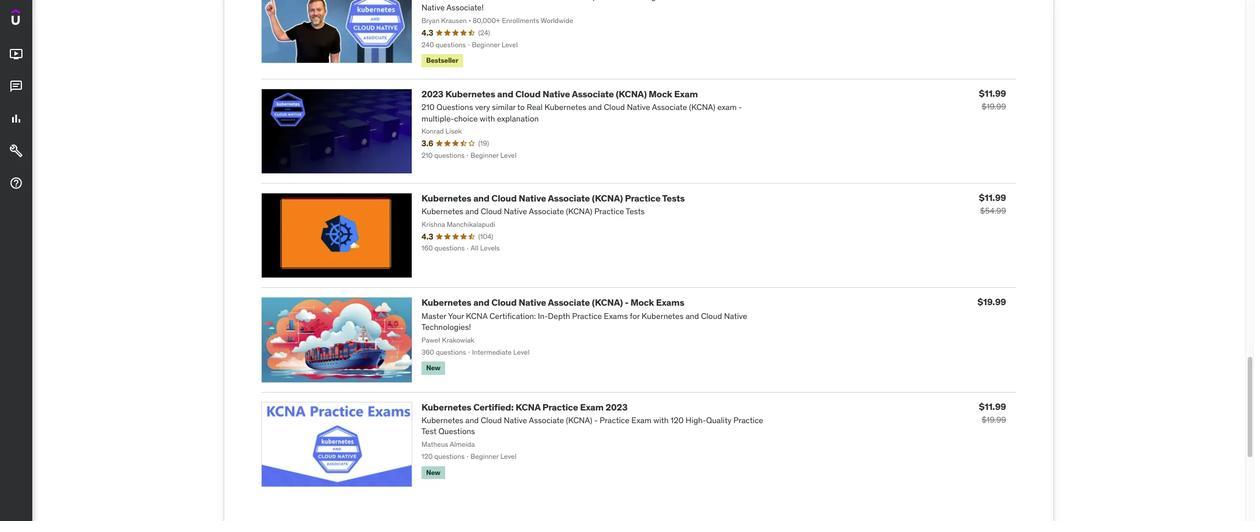 Task type: locate. For each thing, give the bounding box(es) containing it.
210 down 3.6
[[422, 151, 433, 160]]

2 master from the top
[[422, 311, 446, 321]]

0 vertical spatial new
[[426, 364, 440, 373]]

1 horizontal spatial 2023
[[606, 402, 628, 413]]

associate inside 'kubernetes certified: kcna practice exam 2023 kubernetes and cloud native associate (kcna) - practice exam with 120 high-quality practice test questions matheus almeida'
[[529, 416, 564, 426]]

1 medium image from the top
[[9, 47, 23, 61]]

intermediate level
[[472, 348, 530, 357]]

0 horizontal spatial tests
[[626, 207, 645, 217]]

1 vertical spatial new
[[426, 469, 440, 477]]

your
[[575, 0, 591, 2], [448, 311, 464, 321]]

to right path at the top left
[[611, 0, 618, 2]]

2 4.3 from the top
[[422, 232, 433, 242]]

3.6
[[422, 138, 433, 149]]

beginner down almeida
[[471, 453, 499, 461]]

1 vertical spatial 2023
[[606, 402, 628, 413]]

1 vertical spatial 120
[[422, 453, 433, 461]]

beginner level down 24 reviews element
[[472, 40, 518, 49]]

medium image
[[9, 47, 23, 61], [9, 177, 23, 190]]

krishna
[[422, 220, 445, 229]]

questions right 160
[[435, 244, 465, 253]]

beginner
[[472, 40, 500, 49], [471, 151, 499, 160], [471, 453, 499, 461]]

2 vertical spatial beginner level
[[471, 453, 517, 461]]

1 vertical spatial 4.3
[[422, 232, 433, 242]]

beginner level for bestseller
[[472, 40, 518, 49]]

- inside 'kubernetes certified: kcna practice exam 2023 kubernetes and cloud native associate (kcna) - practice exam with 120 high-quality practice test questions matheus almeida'
[[594, 416, 598, 426]]

mock
[[649, 88, 672, 100], [630, 297, 654, 309]]

0 vertical spatial exams
[[656, 297, 684, 309]]

matheus
[[422, 441, 448, 449]]

1 horizontal spatial -
[[625, 297, 629, 309]]

0 vertical spatial medium image
[[9, 80, 23, 94]]

210 inside "2023 kubernetes and cloud native associate (kcna) mock exam 210 questions very similar to real kubernetes and cloud native associate (kcna) exam - multiple-choice with explanation konrad lisek"
[[422, 102, 435, 112]]

1 horizontal spatial your
[[575, 0, 591, 2]]

with left high-
[[653, 416, 669, 426]]

1 vertical spatial questions
[[438, 427, 475, 437]]

$11.99 for 2023 kubernetes and cloud native associate (kcna) mock exam
[[979, 88, 1006, 99]]

1 4.3 from the top
[[422, 28, 433, 38]]

120 inside 'kubernetes certified: kcna practice exam 2023 kubernetes and cloud native associate (kcna) - practice exam with 120 high-quality practice test questions matheus almeida'
[[671, 416, 684, 426]]

depth
[[548, 311, 570, 321]]

0 horizontal spatial 2023
[[422, 88, 443, 100]]

mock inside the kubernetes and cloud native associate (kcna) - mock exams master your kcna certification: in-depth practice exams for kubernetes and cloud native technologies! paweł krakowiak
[[630, 297, 654, 309]]

choice
[[454, 113, 478, 124]]

1 vertical spatial $11.99
[[979, 192, 1006, 204]]

1 master from the top
[[422, 0, 446, 2]]

- inside the kubernetes and cloud native associate (kcna) - mock exams master your kcna certification: in-depth practice exams for kubernetes and cloud native technologies! paweł krakowiak
[[625, 297, 629, 309]]

kubernetes certified: kcna practice exam 2023 kubernetes and cloud native associate (kcna) - practice exam with 120 high-quality practice test questions matheus almeida
[[422, 402, 763, 449]]

level down certified:
[[500, 453, 517, 461]]

krakowiak
[[442, 336, 474, 345]]

enrollments
[[502, 16, 539, 25]]

with down very
[[480, 113, 495, 124]]

level right intermediate
[[513, 348, 530, 357]]

120 left high-
[[671, 416, 684, 426]]

1 $11.99 from the top
[[979, 88, 1006, 99]]

4.3 for (104)
[[422, 232, 433, 242]]

to
[[611, 0, 618, 2], [517, 102, 525, 112]]

questions up choice
[[436, 102, 473, 112]]

native
[[422, 3, 445, 13], [543, 88, 570, 100], [627, 102, 650, 112], [519, 193, 546, 204], [504, 207, 527, 217], [519, 297, 546, 309], [724, 311, 747, 321], [504, 416, 527, 426]]

1 horizontal spatial 120
[[671, 416, 684, 426]]

0 vertical spatial kcna
[[527, 0, 549, 2]]

questions up almeida
[[438, 427, 475, 437]]

0 vertical spatial master
[[422, 0, 446, 2]]

240 questions
[[422, 40, 466, 49]]

beginner level down almeida
[[471, 453, 517, 461]]

2 horizontal spatial -
[[739, 102, 742, 112]]

certification:
[[490, 311, 536, 321]]

level for bryan krausen • 80,000+ enrollments worldwide
[[502, 40, 518, 49]]

(kcna)
[[616, 88, 647, 100], [689, 102, 715, 112], [592, 193, 623, 204], [566, 207, 592, 217], [592, 297, 623, 309], [566, 416, 592, 426]]

(24)
[[478, 28, 490, 37]]

0 vertical spatial questions
[[436, 102, 473, 112]]

1 vertical spatial exams
[[604, 311, 628, 321]]

3 $11.99 from the top
[[979, 401, 1006, 413]]

120
[[671, 416, 684, 426], [422, 453, 433, 461]]

1 vertical spatial -
[[625, 297, 629, 309]]

kcna inside the master kubernetes & ace the kcna exam: your path to becoming a kubernetes and cloud native associate! bryan krausen • 80,000+ enrollments worldwide
[[527, 0, 549, 2]]

1 medium image from the top
[[9, 80, 23, 94]]

new down 360 on the bottom
[[426, 364, 440, 373]]

0 vertical spatial $11.99 $19.99
[[979, 88, 1006, 112]]

new
[[426, 364, 440, 373], [426, 469, 440, 477]]

1 vertical spatial master
[[422, 311, 446, 321]]

120 down "matheus"
[[422, 453, 433, 461]]

kcna up krakowiak
[[466, 311, 488, 321]]

level
[[502, 40, 518, 49], [500, 151, 517, 160], [513, 348, 530, 357], [500, 453, 517, 461]]

2 vertical spatial beginner
[[471, 453, 499, 461]]

path
[[593, 0, 609, 2]]

1 horizontal spatial to
[[611, 0, 618, 2]]

1 vertical spatial medium image
[[9, 177, 23, 190]]

2 vertical spatial $11.99
[[979, 401, 1006, 413]]

your left path at the top left
[[575, 0, 591, 2]]

your up technologies!
[[448, 311, 464, 321]]

kcna right the
[[527, 0, 549, 2]]

2 vertical spatial -
[[594, 416, 598, 426]]

beginner down 24 reviews element
[[472, 40, 500, 49]]

master up bryan
[[422, 0, 446, 2]]

0 vertical spatial mock
[[649, 88, 672, 100]]

(kcna) inside the kubernetes and cloud native associate (kcna) - mock exams master your kcna certification: in-depth practice exams for kubernetes and cloud native technologies! paweł krakowiak
[[592, 297, 623, 309]]

0 vertical spatial exam
[[674, 88, 698, 100]]

2 horizontal spatial exam
[[674, 88, 698, 100]]

tests
[[662, 193, 685, 204], [626, 207, 645, 217]]

practice
[[625, 193, 661, 204], [594, 207, 624, 217], [572, 311, 602, 321], [542, 402, 578, 413], [600, 416, 629, 426], [734, 416, 763, 426]]

1 vertical spatial 210
[[422, 151, 433, 160]]

0 vertical spatial to
[[611, 0, 618, 2]]

worldwide
[[541, 16, 573, 25]]

0 horizontal spatial with
[[480, 113, 495, 124]]

2 $11.99 from the top
[[979, 192, 1006, 204]]

4.3
[[422, 28, 433, 38], [422, 232, 433, 242]]

associate inside the kubernetes and cloud native associate (kcna) - mock exams master your kcna certification: in-depth practice exams for kubernetes and cloud native technologies! paweł krakowiak
[[548, 297, 590, 309]]

-
[[739, 102, 742, 112], [625, 297, 629, 309], [594, 416, 598, 426]]

1 vertical spatial medium image
[[9, 112, 23, 126]]

to up explanation in the left of the page
[[517, 102, 525, 112]]

paweł
[[422, 336, 440, 345]]

questions up "bestseller"
[[436, 40, 466, 49]]

360
[[422, 348, 434, 357]]

1 horizontal spatial exams
[[656, 297, 684, 309]]

0 vertical spatial 4.3
[[422, 28, 433, 38]]

exam:
[[551, 0, 573, 2]]

konrad
[[422, 127, 444, 136]]

$54.99
[[980, 206, 1006, 216]]

master up technologies!
[[422, 311, 446, 321]]

$11.99 $19.99
[[979, 88, 1006, 112], [979, 401, 1006, 425]]

new down 120 questions
[[426, 469, 440, 477]]

0 horizontal spatial your
[[448, 311, 464, 321]]

medium image
[[9, 80, 23, 94], [9, 112, 23, 126], [9, 144, 23, 158]]

all levels
[[471, 244, 500, 253]]

bestseller
[[426, 56, 458, 65]]

2 vertical spatial exam
[[631, 416, 651, 426]]

beginner for $11.99
[[471, 453, 499, 461]]

0 horizontal spatial exams
[[604, 311, 628, 321]]

1 horizontal spatial exam
[[631, 416, 651, 426]]

your inside the master kubernetes & ace the kcna exam: your path to becoming a kubernetes and cloud native associate! bryan krausen • 80,000+ enrollments worldwide
[[575, 0, 591, 2]]

2 new from the top
[[426, 469, 440, 477]]

beginner level
[[472, 40, 518, 49], [471, 151, 517, 160], [471, 453, 517, 461]]

0 vertical spatial your
[[575, 0, 591, 2]]

the
[[514, 0, 526, 2]]

questions down lisek
[[434, 151, 465, 160]]

2 210 from the top
[[422, 151, 433, 160]]

exams
[[656, 297, 684, 309], [604, 311, 628, 321]]

1 horizontal spatial with
[[653, 416, 669, 426]]

in-
[[538, 311, 548, 321]]

2023 kubernetes and cloud native associate (kcna) mock exam 210 questions very similar to real kubernetes and cloud native associate (kcna) exam - multiple-choice with explanation konrad lisek
[[422, 88, 742, 136]]

level down the enrollments
[[502, 40, 518, 49]]

cloud
[[723, 0, 744, 2], [515, 88, 541, 100], [604, 102, 625, 112], [491, 193, 517, 204], [481, 207, 502, 217], [491, 297, 517, 309], [701, 311, 722, 321], [481, 416, 502, 426]]

mock for -
[[630, 297, 654, 309]]

0 vertical spatial 2023
[[422, 88, 443, 100]]

0 vertical spatial with
[[480, 113, 495, 124]]

questions
[[436, 102, 473, 112], [438, 427, 475, 437]]

2 vertical spatial medium image
[[9, 144, 23, 158]]

explanation
[[497, 113, 539, 124]]

0 vertical spatial 210
[[422, 102, 435, 112]]

0 horizontal spatial to
[[517, 102, 525, 112]]

exam
[[674, 88, 698, 100], [580, 402, 604, 413], [631, 416, 651, 426]]

4.3 for (24)
[[422, 28, 433, 38]]

4.3 up 160
[[422, 232, 433, 242]]

0 vertical spatial -
[[739, 102, 742, 112]]

0 vertical spatial tests
[[662, 193, 685, 204]]

(104)
[[478, 232, 493, 241]]

(19)
[[478, 139, 489, 148]]

beginner down 19 reviews element
[[471, 151, 499, 160]]

1 vertical spatial to
[[517, 102, 525, 112]]

questions down almeida
[[434, 453, 465, 461]]

210
[[422, 102, 435, 112], [422, 151, 433, 160]]

$11.99
[[979, 88, 1006, 99], [979, 192, 1006, 204], [979, 401, 1006, 413]]

kcna
[[527, 0, 549, 2], [466, 311, 488, 321], [516, 402, 541, 413]]

0 vertical spatial beginner
[[472, 40, 500, 49]]

1 210 from the top
[[422, 102, 435, 112]]

1 vertical spatial your
[[448, 311, 464, 321]]

native inside the master kubernetes & ace the kcna exam: your path to becoming a kubernetes and cloud native associate! bryan krausen • 80,000+ enrollments worldwide
[[422, 3, 445, 13]]

intermediate
[[472, 348, 512, 357]]

2 vertical spatial kcna
[[516, 402, 541, 413]]

0 vertical spatial beginner level
[[472, 40, 518, 49]]

native inside 'kubernetes certified: kcna practice exam 2023 kubernetes and cloud native associate (kcna) - practice exam with 120 high-quality practice test questions matheus almeida'
[[504, 416, 527, 426]]

questions
[[436, 40, 466, 49], [434, 151, 465, 160], [435, 244, 465, 253], [436, 348, 466, 357], [434, 453, 465, 461]]

$11.99 $54.99
[[979, 192, 1006, 216]]

mock inside "2023 kubernetes and cloud native associate (kcna) mock exam 210 questions very similar to real kubernetes and cloud native associate (kcna) exam - multiple-choice with explanation konrad lisek"
[[649, 88, 672, 100]]

1 vertical spatial tests
[[626, 207, 645, 217]]

0 vertical spatial medium image
[[9, 47, 23, 61]]

questions down krakowiak
[[436, 348, 466, 357]]

kubernetes
[[448, 0, 490, 2], [664, 0, 706, 2], [445, 88, 495, 100], [545, 102, 587, 112], [422, 193, 471, 204], [422, 207, 463, 217], [422, 297, 471, 309], [642, 311, 684, 321], [422, 402, 471, 413], [422, 416, 463, 426]]

questions inside "2023 kubernetes and cloud native associate (kcna) mock exam 210 questions very similar to real kubernetes and cloud native associate (kcna) exam - multiple-choice with explanation konrad lisek"
[[436, 102, 473, 112]]

2023
[[422, 88, 443, 100], [606, 402, 628, 413]]

with
[[480, 113, 495, 124], [653, 416, 669, 426]]

kcna inside 'kubernetes certified: kcna practice exam 2023 kubernetes and cloud native associate (kcna) - practice exam with 120 high-quality practice test questions matheus almeida'
[[516, 402, 541, 413]]

2 $11.99 $19.99 from the top
[[979, 401, 1006, 425]]

1 vertical spatial kcna
[[466, 311, 488, 321]]

1 horizontal spatial tests
[[662, 193, 685, 204]]

master inside the kubernetes and cloud native associate (kcna) - mock exams master your kcna certification: in-depth practice exams for kubernetes and cloud native technologies! paweł krakowiak
[[422, 311, 446, 321]]

and
[[708, 0, 721, 2], [497, 88, 513, 100], [588, 102, 602, 112], [473, 193, 489, 204], [465, 207, 479, 217], [473, 297, 489, 309], [686, 311, 699, 321], [465, 416, 479, 426]]

new for kubernetes certified: kcna practice exam 2023
[[426, 469, 440, 477]]

210 up multiple-
[[422, 102, 435, 112]]

kcna right certified:
[[516, 402, 541, 413]]

0 horizontal spatial -
[[594, 416, 598, 426]]

associate
[[572, 88, 614, 100], [652, 102, 687, 112], [548, 193, 590, 204], [529, 207, 564, 217], [548, 297, 590, 309], [529, 416, 564, 426]]

levels
[[480, 244, 500, 253]]

$19.99
[[982, 101, 1006, 112], [978, 297, 1006, 308], [982, 415, 1006, 425]]

0 horizontal spatial 120
[[422, 453, 433, 461]]

master
[[422, 0, 446, 2], [422, 311, 446, 321]]

0 vertical spatial $11.99
[[979, 88, 1006, 99]]

1 vertical spatial with
[[653, 416, 669, 426]]

0 horizontal spatial exam
[[580, 402, 604, 413]]

real
[[527, 102, 543, 112]]

1 new from the top
[[426, 364, 440, 373]]

2 medium image from the top
[[9, 112, 23, 126]]

beginner level down 19 reviews element
[[471, 151, 517, 160]]

0 vertical spatial 120
[[671, 416, 684, 426]]

multiple-
[[422, 113, 454, 124]]

1 vertical spatial mock
[[630, 297, 654, 309]]

1 vertical spatial $11.99 $19.99
[[979, 401, 1006, 425]]

4.3 up 240
[[422, 28, 433, 38]]

2023 inside 'kubernetes certified: kcna practice exam 2023 kubernetes and cloud native associate (kcna) - practice exam with 120 high-quality practice test questions matheus almeida'
[[606, 402, 628, 413]]

(kcna) inside 'kubernetes certified: kcna practice exam 2023 kubernetes and cloud native associate (kcna) - practice exam with 120 high-quality practice test questions matheus almeida'
[[566, 416, 592, 426]]



Task type: vqa. For each thing, say whether or not it's contained in the screenshot.
very
yes



Task type: describe. For each thing, give the bounding box(es) containing it.
beginner for bestseller
[[472, 40, 500, 49]]

questions for kubernetes and cloud native associate (kcna) - practice exam with 120 high-quality practice test questions
[[434, 453, 465, 461]]

mock for (kcna)
[[649, 88, 672, 100]]

kubernetes and cloud native associate (kcna) - mock exams master your kcna certification: in-depth practice exams for kubernetes and cloud native technologies! paweł krakowiak
[[422, 297, 747, 345]]

- inside "2023 kubernetes and cloud native associate (kcna) mock exam 210 questions very similar to real kubernetes and cloud native associate (kcna) exam - multiple-choice with explanation konrad lisek"
[[739, 102, 742, 112]]

240
[[422, 40, 434, 49]]

ace
[[499, 0, 512, 2]]

with inside "2023 kubernetes and cloud native associate (kcna) mock exam 210 questions very similar to real kubernetes and cloud native associate (kcna) exam - multiple-choice with explanation konrad lisek"
[[480, 113, 495, 124]]

3 medium image from the top
[[9, 144, 23, 158]]

all
[[471, 244, 478, 253]]

almeida
[[450, 441, 475, 449]]

160
[[422, 244, 433, 253]]

210 questions
[[422, 151, 465, 160]]

your inside the kubernetes and cloud native associate (kcna) - mock exams master your kcna certification: in-depth practice exams for kubernetes and cloud native technologies! paweł krakowiak
[[448, 311, 464, 321]]

120 questions
[[422, 453, 465, 461]]

questions for master your kcna certification: in-depth practice exams for kubernetes and cloud native technologies!
[[436, 348, 466, 357]]

with inside 'kubernetes certified: kcna practice exam 2023 kubernetes and cloud native associate (kcna) - practice exam with 120 high-quality practice test questions matheus almeida'
[[653, 416, 669, 426]]

certified:
[[473, 402, 514, 413]]

1 vertical spatial beginner
[[471, 151, 499, 160]]

to inside the master kubernetes & ace the kcna exam: your path to becoming a kubernetes and cloud native associate! bryan krausen • 80,000+ enrollments worldwide
[[611, 0, 618, 2]]

practice inside the kubernetes and cloud native associate (kcna) - mock exams master your kcna certification: in-depth practice exams for kubernetes and cloud native technologies! paweł krakowiak
[[572, 311, 602, 321]]

similar
[[492, 102, 516, 112]]

level for kubernetes and cloud native associate (kcna) - practice exam with 120 high-quality practice test questions
[[500, 453, 517, 461]]

160 questions
[[422, 244, 465, 253]]

new for kubernetes and cloud native associate (kcna) - mock exams
[[426, 364, 440, 373]]

19 reviews element
[[478, 139, 489, 149]]

2023 kubernetes and cloud native associate (kcna) mock exam link
[[422, 88, 698, 100]]

cloud inside 'kubernetes certified: kcna practice exam 2023 kubernetes and cloud native associate (kcna) - practice exam with 120 high-quality practice test questions matheus almeida'
[[481, 416, 502, 426]]

associate!
[[447, 3, 484, 13]]

and inside the master kubernetes & ace the kcna exam: your path to becoming a kubernetes and cloud native associate! bryan krausen • 80,000+ enrollments worldwide
[[708, 0, 721, 2]]

kubernetes and cloud native associate (kcna) practice tests kubernetes and cloud native associate (kcna) practice tests krishna manchikalapudi
[[422, 193, 685, 229]]

level down explanation in the left of the page
[[500, 151, 517, 160]]

•
[[468, 16, 471, 25]]

for
[[630, 311, 640, 321]]

360 questions
[[422, 348, 466, 357]]

0 vertical spatial $19.99
[[982, 101, 1006, 112]]

questions inside 'kubernetes certified: kcna practice exam 2023 kubernetes and cloud native associate (kcna) - practice exam with 120 high-quality practice test questions matheus almeida'
[[438, 427, 475, 437]]

kcna inside the kubernetes and cloud native associate (kcna) - mock exams master your kcna certification: in-depth practice exams for kubernetes and cloud native technologies! paweł krakowiak
[[466, 311, 488, 321]]

test
[[422, 427, 437, 437]]

1 vertical spatial exam
[[580, 402, 604, 413]]

kubernetes and cloud native associate (kcna) practice tests link
[[422, 193, 685, 204]]

kubernetes certified: kcna practice exam 2023 link
[[422, 402, 628, 413]]

1 vertical spatial beginner level
[[471, 151, 517, 160]]

104 reviews element
[[478, 232, 493, 242]]

technologies!
[[422, 322, 471, 333]]

master kubernetes & ace the kcna exam: your path to becoming a kubernetes and cloud native associate! bryan krausen • 80,000+ enrollments worldwide
[[422, 0, 744, 25]]

a
[[658, 0, 662, 2]]

&
[[492, 0, 497, 2]]

high-
[[686, 416, 706, 426]]

quality
[[706, 416, 732, 426]]

manchikalapudi
[[447, 220, 495, 229]]

lisek
[[445, 127, 462, 136]]

level for master your kcna certification: in-depth practice exams for kubernetes and cloud native technologies!
[[513, 348, 530, 357]]

2 vertical spatial $19.99
[[982, 415, 1006, 425]]

beginner level for $11.99
[[471, 453, 517, 461]]

1 $11.99 $19.99 from the top
[[979, 88, 1006, 112]]

krausen
[[441, 16, 467, 25]]

udemy image
[[12, 9, 64, 29]]

becoming
[[620, 0, 656, 2]]

1 vertical spatial $19.99
[[978, 297, 1006, 308]]

exam inside "2023 kubernetes and cloud native associate (kcna) mock exam 210 questions very similar to real kubernetes and cloud native associate (kcna) exam - multiple-choice with explanation konrad lisek"
[[674, 88, 698, 100]]

exam
[[717, 102, 737, 112]]

cloud inside the master kubernetes & ace the kcna exam: your path to becoming a kubernetes and cloud native associate! bryan krausen • 80,000+ enrollments worldwide
[[723, 0, 744, 2]]

to inside "2023 kubernetes and cloud native associate (kcna) mock exam 210 questions very similar to real kubernetes and cloud native associate (kcna) exam - multiple-choice with explanation konrad lisek"
[[517, 102, 525, 112]]

$11.99 for kubernetes and cloud native associate (kcna) practice tests
[[979, 192, 1006, 204]]

and inside 'kubernetes certified: kcna practice exam 2023 kubernetes and cloud native associate (kcna) - practice exam with 120 high-quality practice test questions matheus almeida'
[[465, 416, 479, 426]]

questions for bryan krausen • 80,000+ enrollments worldwide
[[436, 40, 466, 49]]

80,000+
[[473, 16, 500, 25]]

very
[[475, 102, 490, 112]]

kubernetes and cloud native associate (kcna) - mock exams link
[[422, 297, 684, 309]]

master inside the master kubernetes & ace the kcna exam: your path to becoming a kubernetes and cloud native associate! bryan krausen • 80,000+ enrollments worldwide
[[422, 0, 446, 2]]

2 medium image from the top
[[9, 177, 23, 190]]

24 reviews element
[[478, 28, 490, 38]]

2023 inside "2023 kubernetes and cloud native associate (kcna) mock exam 210 questions very similar to real kubernetes and cloud native associate (kcna) exam - multiple-choice with explanation konrad lisek"
[[422, 88, 443, 100]]

bryan
[[422, 16, 439, 25]]



